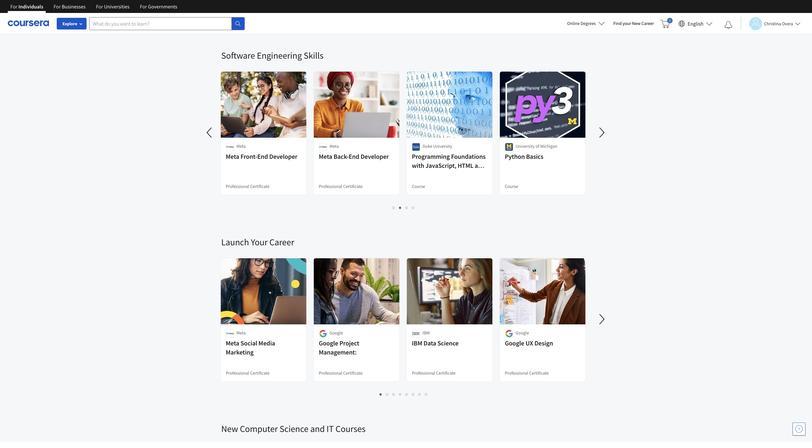 Task type: locate. For each thing, give the bounding box(es) containing it.
0 horizontal spatial 3
[[393, 391, 395, 398]]

professional certificate down management:
[[319, 370, 363, 376]]

1 vertical spatial and
[[310, 423, 325, 435]]

google project management:
[[319, 339, 359, 356]]

explore button
[[57, 18, 87, 30]]

1 vertical spatial 1 button
[[378, 391, 384, 398]]

1 vertical spatial 3 button
[[391, 391, 397, 398]]

meta image
[[226, 330, 234, 338]]

1 button
[[391, 204, 397, 211], [378, 391, 384, 398]]

university of michigan
[[516, 143, 558, 149]]

michigan
[[540, 143, 558, 149]]

google right google image
[[330, 330, 343, 336]]

your
[[251, 236, 268, 248]]

professional certificate down the back-
[[319, 184, 363, 189]]

course down python
[[505, 184, 518, 189]]

4 for from the left
[[140, 3, 147, 10]]

8 button
[[423, 391, 430, 398]]

0 horizontal spatial career
[[269, 236, 294, 248]]

8
[[425, 391, 428, 398]]

english
[[688, 20, 704, 27]]

2
[[399, 205, 402, 211], [386, 391, 389, 398]]

5 button
[[404, 391, 410, 398]]

course for python basics
[[505, 184, 518, 189]]

1 developer from the left
[[269, 152, 297, 161]]

1 list from the top
[[221, 17, 586, 24]]

1 for from the left
[[10, 3, 17, 10]]

2 course from the left
[[505, 184, 518, 189]]

google up google ux design
[[516, 330, 529, 336]]

4 button
[[410, 204, 417, 211], [397, 391, 404, 398]]

0 horizontal spatial 1
[[380, 391, 382, 398]]

project
[[340, 339, 359, 347]]

meta social media marketing
[[226, 339, 275, 356]]

4 inside software engineering skills carousel element
[[412, 205, 415, 211]]

ibm down ibm image on the right of the page
[[412, 339, 422, 347]]

for for governments
[[140, 3, 147, 10]]

1 course from the left
[[412, 184, 425, 189]]

it
[[327, 423, 334, 435]]

2 button inside software engineering skills carousel element
[[397, 204, 404, 211]]

4
[[412, 205, 415, 211], [399, 391, 402, 398]]

certificate down design in the bottom right of the page
[[529, 370, 549, 376]]

software
[[221, 50, 255, 61]]

list
[[221, 17, 586, 24], [221, 204, 586, 211], [221, 391, 586, 398]]

3 list from the top
[[221, 391, 586, 398]]

certificate down the 'meta back-end developer' on the left top
[[343, 184, 363, 189]]

1
[[393, 205, 395, 211], [380, 391, 382, 398]]

certificate down meta front-end developer
[[250, 184, 270, 189]]

science
[[438, 339, 459, 347], [280, 423, 309, 435]]

google down google image
[[319, 339, 338, 347]]

0 vertical spatial list
[[221, 17, 586, 24]]

2 list from the top
[[221, 204, 586, 211]]

1 vertical spatial science
[[280, 423, 309, 435]]

professional
[[226, 184, 249, 189], [319, 184, 342, 189], [226, 370, 249, 376], [319, 370, 342, 376], [412, 370, 435, 376], [505, 370, 528, 376]]

1 horizontal spatial university
[[516, 143, 535, 149]]

0 vertical spatial 4
[[412, 205, 415, 211]]

duke university image
[[412, 143, 420, 151]]

0 vertical spatial and
[[475, 161, 485, 170]]

0 vertical spatial 2 button
[[397, 204, 404, 211]]

for
[[10, 3, 17, 10], [54, 3, 61, 10], [96, 3, 103, 10], [140, 3, 147, 10]]

professional certificate for social
[[226, 370, 270, 376]]

career right your
[[269, 236, 294, 248]]

online degrees
[[567, 20, 596, 26]]

1 horizontal spatial meta image
[[319, 143, 327, 151]]

0 horizontal spatial 2
[[386, 391, 389, 398]]

duke university
[[423, 143, 452, 149]]

google image
[[505, 330, 513, 338]]

0 vertical spatial new
[[632, 20, 641, 26]]

christina
[[764, 21, 781, 26]]

meta left the back-
[[319, 152, 332, 161]]

professional certificate down front-
[[226, 184, 270, 189]]

certificate for project
[[343, 370, 363, 376]]

4 button inside software engineering skills carousel element
[[410, 204, 417, 211]]

0 horizontal spatial 3 button
[[391, 391, 397, 398]]

3 for from the left
[[96, 3, 103, 10]]

0 horizontal spatial new
[[221, 423, 238, 435]]

0 horizontal spatial 2 button
[[384, 391, 391, 398]]

professional certificate
[[226, 184, 270, 189], [319, 184, 363, 189], [226, 370, 270, 376], [319, 370, 363, 376], [412, 370, 456, 376], [505, 370, 549, 376]]

professional for meta front-end developer
[[226, 184, 249, 189]]

1 horizontal spatial 4
[[412, 205, 415, 211]]

0 vertical spatial science
[[438, 339, 459, 347]]

3 inside launch your career carousel element
[[393, 391, 395, 398]]

university up python basics
[[516, 143, 535, 149]]

1 horizontal spatial 1
[[393, 205, 395, 211]]

google
[[330, 330, 343, 336], [516, 330, 529, 336], [319, 339, 338, 347], [505, 339, 524, 347]]

professional certificate down google ux design
[[505, 370, 549, 376]]

list inside launch your career carousel element
[[221, 391, 586, 398]]

2 vertical spatial list
[[221, 391, 586, 398]]

1 horizontal spatial career
[[642, 20, 654, 26]]

python basics
[[505, 152, 544, 161]]

for for businesses
[[54, 3, 61, 10]]

professional certificate down marketing
[[226, 370, 270, 376]]

professional for meta social media marketing
[[226, 370, 249, 376]]

1 horizontal spatial and
[[475, 161, 485, 170]]

0 vertical spatial 3
[[406, 205, 408, 211]]

software engineering skills
[[221, 50, 324, 61]]

2 developer from the left
[[361, 152, 389, 161]]

0 horizontal spatial university
[[433, 143, 452, 149]]

ibm right ibm image on the right of the page
[[423, 330, 430, 336]]

1 vertical spatial 4 button
[[397, 391, 404, 398]]

show notifications image
[[725, 21, 733, 29]]

ibm data science
[[412, 339, 459, 347]]

1 horizontal spatial 2
[[399, 205, 402, 211]]

0 vertical spatial 1
[[393, 205, 395, 211]]

certificate down management:
[[343, 370, 363, 376]]

for left businesses at the left of page
[[54, 3, 61, 10]]

certificate
[[250, 184, 270, 189], [343, 184, 363, 189], [250, 370, 270, 376], [343, 370, 363, 376], [436, 370, 456, 376], [529, 370, 549, 376]]

career
[[642, 20, 654, 26], [269, 236, 294, 248]]

2 button
[[397, 204, 404, 211], [384, 391, 391, 398]]

1 vertical spatial 4
[[399, 391, 402, 398]]

0 horizontal spatial 4 button
[[397, 391, 404, 398]]

new left computer
[[221, 423, 238, 435]]

1 inside software engineering skills carousel element
[[393, 205, 395, 211]]

1 meta image from the left
[[226, 143, 234, 151]]

0 horizontal spatial meta image
[[226, 143, 234, 151]]

1 inside launch your career carousel element
[[380, 391, 382, 398]]

6
[[412, 391, 415, 398]]

for for individuals
[[10, 3, 17, 10]]

for left universities
[[96, 3, 103, 10]]

next slide image
[[594, 125, 610, 140]]

2 inside launch your career carousel element
[[386, 391, 389, 398]]

course down "css"
[[412, 184, 425, 189]]

university right duke
[[433, 143, 452, 149]]

2 inside software engineering skills carousel element
[[399, 205, 402, 211]]

certificate down meta social media marketing on the left bottom of page
[[250, 370, 270, 376]]

programming foundations with javascript, html and css
[[412, 152, 486, 179]]

universities
[[104, 3, 130, 10]]

0 vertical spatial ibm
[[423, 330, 430, 336]]

3
[[406, 205, 408, 211], [393, 391, 395, 398]]

2 for from the left
[[54, 3, 61, 10]]

professional certificate for ux
[[505, 370, 549, 376]]

and right html
[[475, 161, 485, 170]]

1 horizontal spatial course
[[505, 184, 518, 189]]

science inside launch your career carousel element
[[438, 339, 459, 347]]

help center image
[[795, 425, 803, 433]]

and
[[475, 161, 485, 170], [310, 423, 325, 435]]

1 vertical spatial new
[[221, 423, 238, 435]]

career left shopping cart: 1 item icon
[[642, 20, 654, 26]]

science for data
[[438, 339, 459, 347]]

for left individuals
[[10, 3, 17, 10]]

coursera image
[[8, 18, 49, 29]]

0 vertical spatial career
[[642, 20, 654, 26]]

1 vertical spatial ibm
[[412, 339, 422, 347]]

new
[[632, 20, 641, 26], [221, 423, 238, 435]]

meta
[[237, 143, 246, 149], [330, 143, 339, 149], [226, 152, 239, 161], [319, 152, 332, 161], [237, 330, 246, 336], [226, 339, 239, 347]]

ibm
[[423, 330, 430, 336], [412, 339, 422, 347]]

individuals
[[19, 3, 43, 10]]

course for programming foundations with javascript, html and css
[[412, 184, 425, 189]]

engineering
[[257, 50, 302, 61]]

0 vertical spatial 4 button
[[410, 204, 417, 211]]

1 horizontal spatial developer
[[361, 152, 389, 161]]

ibm for ibm data science
[[412, 339, 422, 347]]

duke
[[423, 143, 432, 149]]

1 horizontal spatial ibm
[[423, 330, 430, 336]]

0 horizontal spatial course
[[412, 184, 425, 189]]

2 end from the left
[[349, 152, 359, 161]]

1 horizontal spatial new
[[632, 20, 641, 26]]

ux
[[526, 339, 533, 347]]

3 for bottom the 1 button 4 button
[[393, 391, 395, 398]]

university
[[433, 143, 452, 149], [516, 143, 535, 149]]

0 vertical spatial 3 button
[[404, 204, 410, 211]]

0 horizontal spatial 1 button
[[378, 391, 384, 398]]

1 horizontal spatial 4 button
[[410, 204, 417, 211]]

meta image for meta back-end developer
[[319, 143, 327, 151]]

meta front-end developer
[[226, 152, 297, 161]]

developer
[[269, 152, 297, 161], [361, 152, 389, 161]]

0 vertical spatial 2
[[399, 205, 402, 211]]

and left it
[[310, 423, 325, 435]]

3 button inside software engineering skills carousel element
[[404, 204, 410, 211]]

new right your at the right top of page
[[632, 20, 641, 26]]

1 vertical spatial 1
[[380, 391, 382, 398]]

meta left front-
[[226, 152, 239, 161]]

certificate down ibm data science
[[436, 370, 456, 376]]

christina overa
[[764, 21, 793, 26]]

2 for 2 button associated with bottom the 1 button
[[386, 391, 389, 398]]

0 horizontal spatial ibm
[[412, 339, 422, 347]]

1 horizontal spatial end
[[349, 152, 359, 161]]

end
[[257, 152, 268, 161], [349, 152, 359, 161]]

explore
[[62, 21, 77, 27]]

3 button
[[404, 204, 410, 211], [391, 391, 397, 398]]

1 horizontal spatial science
[[438, 339, 459, 347]]

1 vertical spatial list
[[221, 204, 586, 211]]

1 horizontal spatial 3
[[406, 205, 408, 211]]

certificate for ux
[[529, 370, 549, 376]]

meta up front-
[[237, 143, 246, 149]]

previous slide image
[[202, 125, 217, 140]]

3 button inside launch your career carousel element
[[391, 391, 397, 398]]

university of michigan image
[[505, 143, 513, 151]]

1 horizontal spatial 2 button
[[397, 204, 404, 211]]

4 inside launch your career carousel element
[[399, 391, 402, 398]]

professional certificate for front-
[[226, 184, 270, 189]]

course
[[412, 184, 425, 189], [505, 184, 518, 189]]

of
[[536, 143, 540, 149]]

1 vertical spatial 2
[[386, 391, 389, 398]]

1 end from the left
[[257, 152, 268, 161]]

for left the 'governments'
[[140, 3, 147, 10]]

1 vertical spatial career
[[269, 236, 294, 248]]

0 horizontal spatial and
[[310, 423, 325, 435]]

meta image
[[226, 143, 234, 151], [319, 143, 327, 151]]

1 vertical spatial 2 button
[[384, 391, 391, 398]]

0 vertical spatial 1 button
[[391, 204, 397, 211]]

science for computer
[[280, 423, 309, 435]]

None search field
[[89, 17, 245, 30]]

online degrees button
[[562, 16, 610, 30]]

new computer science and it courses
[[221, 423, 366, 435]]

1 horizontal spatial 3 button
[[404, 204, 410, 211]]

list inside program anything in python carousel element
[[221, 17, 586, 24]]

find
[[613, 20, 622, 26]]

2 university from the left
[[516, 143, 535, 149]]

3 inside software engineering skills carousel element
[[406, 205, 408, 211]]

2 meta image from the left
[[319, 143, 327, 151]]

0 horizontal spatial developer
[[269, 152, 297, 161]]

python
[[505, 152, 525, 161]]

1 university from the left
[[433, 143, 452, 149]]

professional certificate up 8
[[412, 370, 456, 376]]

0 horizontal spatial 4
[[399, 391, 402, 398]]

professional for google project management:
[[319, 370, 342, 376]]

0 horizontal spatial science
[[280, 423, 309, 435]]

meta down meta image
[[226, 339, 239, 347]]

google image
[[319, 330, 327, 338]]

degrees
[[581, 20, 596, 26]]

0 horizontal spatial end
[[257, 152, 268, 161]]

1 vertical spatial 3
[[393, 391, 395, 398]]



Task type: describe. For each thing, give the bounding box(es) containing it.
developer for meta back-end developer
[[361, 152, 389, 161]]

certificate for data
[[436, 370, 456, 376]]

back-
[[334, 152, 349, 161]]

foundations
[[451, 152, 486, 161]]

skills
[[304, 50, 324, 61]]

meta inside meta social media marketing
[[226, 339, 239, 347]]

with
[[412, 161, 424, 170]]

7
[[419, 391, 421, 398]]

shopping cart: 1 item image
[[661, 18, 673, 28]]

7 button
[[417, 391, 423, 398]]

3 button for 2 button associated with bottom the 1 button
[[391, 391, 397, 398]]

google inside 'google project management:'
[[319, 339, 338, 347]]

3 for 4 button in software engineering skills carousel element
[[406, 205, 408, 211]]

list inside software engineering skills carousel element
[[221, 204, 586, 211]]

professional certificate for back-
[[319, 184, 363, 189]]

courses
[[336, 423, 366, 435]]

basics
[[526, 152, 544, 161]]

professional for meta back-end developer
[[319, 184, 342, 189]]

social
[[241, 339, 257, 347]]

javascript,
[[426, 161, 457, 170]]

What do you want to learn? text field
[[89, 17, 232, 30]]

find your new career link
[[610, 19, 657, 28]]

1 for bottom the 1 button
[[380, 391, 382, 398]]

marketing
[[226, 348, 254, 356]]

google down google icon
[[505, 339, 524, 347]]

businesses
[[62, 3, 86, 10]]

management:
[[319, 348, 357, 356]]

2 button for bottom the 1 button
[[384, 391, 391, 398]]

for for universities
[[96, 3, 103, 10]]

certificate for front-
[[250, 184, 270, 189]]

4 button for right the 1 button
[[410, 204, 417, 211]]

5
[[406, 391, 408, 398]]

your
[[623, 20, 631, 26]]

professional for ibm data science
[[412, 370, 435, 376]]

christina overa button
[[741, 17, 800, 30]]

end for front-
[[257, 152, 268, 161]]

find your new career
[[613, 20, 654, 26]]

english button
[[676, 13, 715, 34]]

end for back-
[[349, 152, 359, 161]]

6 button
[[410, 391, 417, 398]]

ibm image
[[412, 330, 420, 338]]

4 button for bottom the 1 button
[[397, 391, 404, 398]]

certificate for back-
[[343, 184, 363, 189]]

ibm for ibm
[[423, 330, 430, 336]]

4 for bottom the 1 button 4 button
[[399, 391, 402, 398]]

for businesses
[[54, 3, 86, 10]]

google ux design
[[505, 339, 553, 347]]

professional certificate for data
[[412, 370, 456, 376]]

governments
[[148, 3, 177, 10]]

certificate for social
[[250, 370, 270, 376]]

computer
[[240, 423, 278, 435]]

css
[[412, 171, 422, 179]]

media
[[259, 339, 275, 347]]

meta up the back-
[[330, 143, 339, 149]]

launch your career
[[221, 236, 294, 248]]

front-
[[241, 152, 257, 161]]

meta back-end developer
[[319, 152, 389, 161]]

4 for 4 button in software engineering skills carousel element
[[412, 205, 415, 211]]

program anything in python carousel element
[[0, 0, 591, 30]]

and inside programming foundations with javascript, html and css
[[475, 161, 485, 170]]

developer for meta front-end developer
[[269, 152, 297, 161]]

data
[[424, 339, 436, 347]]

launch
[[221, 236, 249, 248]]

for individuals
[[10, 3, 43, 10]]

programming
[[412, 152, 450, 161]]

software engineering skills carousel element
[[202, 30, 610, 217]]

2 for 2 button within the software engineering skills carousel element
[[399, 205, 402, 211]]

for universities
[[96, 3, 130, 10]]

overa
[[782, 21, 793, 26]]

1 horizontal spatial 1 button
[[391, 204, 397, 211]]

professional certificate for project
[[319, 370, 363, 376]]

design
[[535, 339, 553, 347]]

2 button for right the 1 button
[[397, 204, 404, 211]]

professional for google ux design
[[505, 370, 528, 376]]

next slide image
[[594, 312, 610, 327]]

html
[[458, 161, 474, 170]]

1 for right the 1 button
[[393, 205, 395, 211]]

meta image for meta front-end developer
[[226, 143, 234, 151]]

online
[[567, 20, 580, 26]]

banner navigation
[[5, 0, 182, 13]]

meta right meta image
[[237, 330, 246, 336]]

launch your career carousel element
[[218, 217, 812, 404]]

for governments
[[140, 3, 177, 10]]

3 button for 2 button within the software engineering skills carousel element
[[404, 204, 410, 211]]



Task type: vqa. For each thing, say whether or not it's contained in the screenshot.


